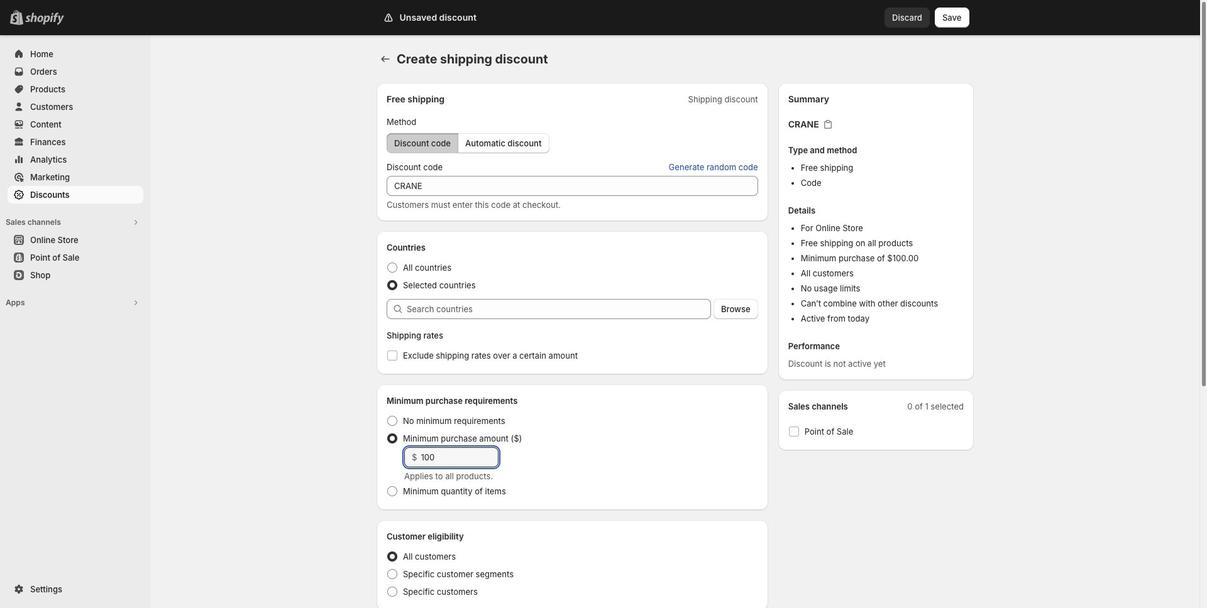 Task type: locate. For each thing, give the bounding box(es) containing it.
None text field
[[387, 176, 758, 196]]

0.00 text field
[[421, 448, 499, 468]]

Search countries text field
[[407, 299, 711, 319]]

shopify image
[[25, 13, 64, 25]]



Task type: vqa. For each thing, say whether or not it's contained in the screenshot.
SEARCH COUNTRIES TEXT BOX
yes



